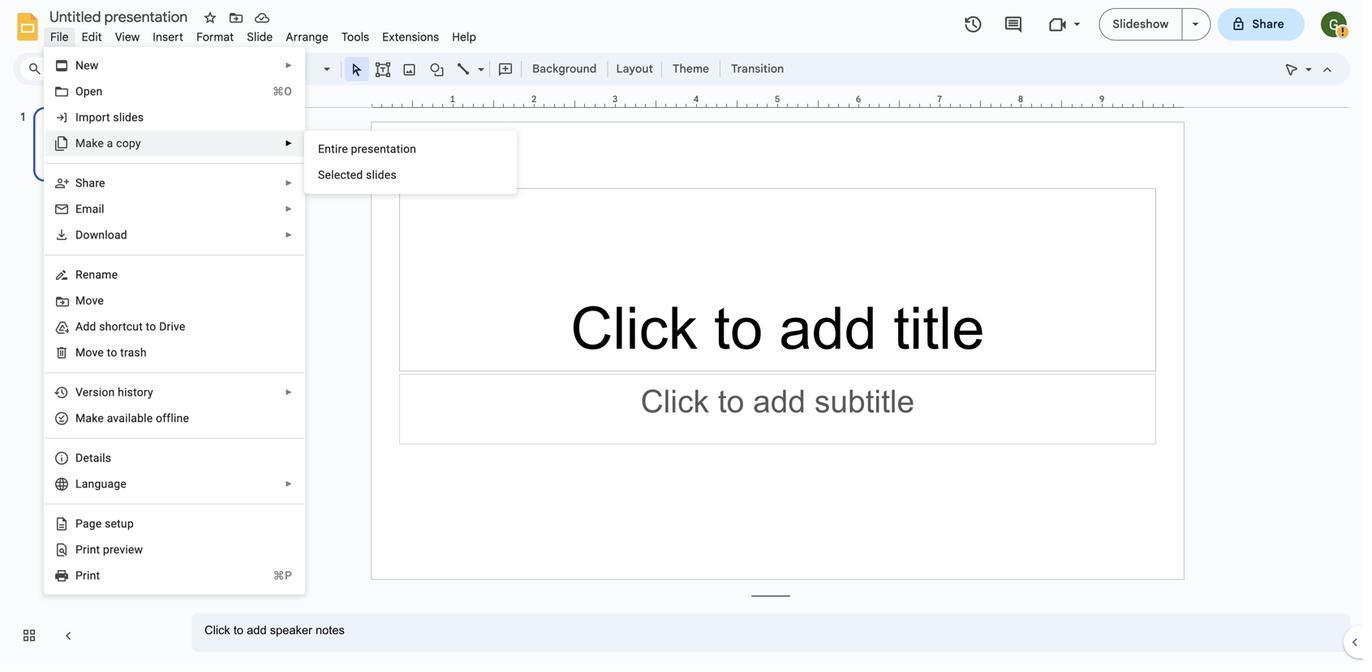 Task type: locate. For each thing, give the bounding box(es) containing it.
1 vertical spatial e
[[75, 202, 82, 216]]

s down ntire on the left of the page
[[318, 168, 325, 182]]

slides up opy
[[113, 111, 144, 124]]

menu bar containing file
[[44, 21, 483, 48]]

move t o trash
[[75, 346, 147, 359]]

e up s elected slides
[[318, 142, 325, 156]]

4 ► from the top
[[285, 204, 293, 214]]

version h istory
[[75, 386, 153, 399]]

add shortcut to drive , element
[[75, 320, 190, 334]]

1 vertical spatial slides
[[366, 168, 397, 182]]

►
[[285, 61, 293, 70], [285, 139, 293, 148], [285, 179, 293, 188], [285, 204, 293, 214], [285, 230, 293, 240], [285, 388, 293, 397], [285, 480, 293, 489]]

2 ► from the top
[[285, 139, 293, 148]]

3 ► from the top
[[285, 179, 293, 188]]

1 ► from the top
[[285, 61, 293, 70]]

navigation
[[0, 92, 179, 665]]

add
[[75, 320, 96, 334]]

menu bar
[[44, 21, 483, 48]]

0 horizontal spatial e
[[75, 202, 82, 216]]

1 horizontal spatial e
[[318, 142, 325, 156]]

slide
[[247, 30, 273, 44]]

view menu item
[[109, 28, 146, 47]]

elected
[[325, 168, 363, 182]]

print preview v element
[[75, 543, 148, 557]]

share button
[[1218, 8, 1305, 41]]

Zoom text field
[[276, 58, 321, 80]]

e for ntire
[[318, 142, 325, 156]]

slides
[[113, 111, 144, 124], [366, 168, 397, 182]]

hare
[[82, 177, 105, 190]]

1 horizontal spatial s
[[318, 168, 325, 182]]

ma k e available offline
[[75, 412, 189, 425]]

application containing slideshow
[[0, 0, 1363, 665]]

c
[[116, 137, 122, 150]]

menu bar banner
[[0, 0, 1363, 665]]

► for opy
[[285, 139, 293, 148]]

e right ma
[[98, 412, 104, 425]]

make a c opy
[[75, 137, 141, 150]]

► for e mail
[[285, 204, 293, 214]]

e up the d
[[75, 202, 82, 216]]

import
[[75, 111, 110, 124]]

s elected slides
[[318, 168, 397, 182]]

language l element
[[75, 478, 131, 491]]

e
[[98, 412, 104, 425], [96, 517, 102, 531]]

k
[[92, 412, 98, 425]]

7 ► from the top
[[285, 480, 293, 489]]

share s element
[[75, 177, 110, 190]]

navigation inside application
[[0, 92, 179, 665]]

ownload
[[83, 228, 127, 242]]

ew
[[84, 59, 99, 72]]

move
[[75, 346, 104, 359]]

theme button
[[665, 57, 717, 81]]

Star checkbox
[[199, 6, 222, 29]]

e
[[318, 142, 325, 156], [75, 202, 82, 216]]

m ove
[[75, 294, 104, 308]]

opy
[[122, 137, 141, 150]]

0 vertical spatial e
[[318, 142, 325, 156]]

0 horizontal spatial slides
[[113, 111, 144, 124]]

s for elected
[[318, 168, 325, 182]]

► for d ownload
[[285, 230, 293, 240]]

p rint
[[75, 569, 100, 583]]

⌘o
[[273, 85, 292, 98]]

5 ► from the top
[[285, 230, 293, 240]]

d ownload
[[75, 228, 127, 242]]

e right pa
[[96, 517, 102, 531]]

0 horizontal spatial s
[[75, 177, 82, 190]]

1 vertical spatial e
[[96, 517, 102, 531]]

details
[[75, 452, 111, 465]]

extensions
[[382, 30, 439, 44]]

► for l anguage
[[285, 480, 293, 489]]

s up e mail
[[75, 177, 82, 190]]

version history h element
[[75, 386, 158, 399]]

rint
[[83, 569, 100, 583]]

s
[[318, 168, 325, 182], [75, 177, 82, 190]]

6 ► from the top
[[285, 388, 293, 397]]

insert
[[153, 30, 184, 44]]

l anguage
[[75, 478, 127, 491]]

ntire
[[325, 142, 348, 156]]

share
[[1253, 17, 1285, 31]]

setup
[[105, 517, 134, 531]]

arrange
[[286, 30, 329, 44]]

print pre v iew
[[75, 543, 143, 557]]

menu
[[44, 47, 305, 595], [304, 131, 517, 194]]

slides down 'presentation'
[[366, 168, 397, 182]]

email e element
[[75, 202, 109, 216]]

file
[[50, 30, 69, 44]]

print
[[75, 543, 100, 557]]

e for g
[[96, 517, 102, 531]]

slideshow button
[[1099, 8, 1183, 41]]

application
[[0, 0, 1363, 665]]

slide menu item
[[241, 28, 279, 47]]

import slides
[[75, 111, 144, 124]]

help
[[452, 30, 476, 44]]

format menu item
[[190, 28, 241, 47]]

r ename
[[75, 268, 118, 282]]

move m element
[[75, 294, 109, 308]]

download d element
[[75, 228, 132, 242]]

0 vertical spatial e
[[98, 412, 104, 425]]

entire presentation e element
[[318, 142, 421, 156]]

mode and view toolbar
[[1279, 0, 1351, 428]]

available
[[107, 412, 153, 425]]

presentation options image
[[1193, 23, 1199, 26]]

n
[[75, 59, 84, 72]]

background
[[532, 62, 597, 76]]

details b element
[[75, 452, 116, 465]]

d
[[75, 228, 83, 242]]



Task type: describe. For each thing, give the bounding box(es) containing it.
⌘p element
[[254, 568, 292, 584]]

edit
[[82, 30, 102, 44]]

selected slides s element
[[318, 168, 402, 182]]

view
[[115, 30, 140, 44]]

make available offline k element
[[75, 412, 194, 425]]

shape image
[[428, 58, 447, 80]]

offline
[[156, 412, 189, 425]]

make
[[75, 137, 104, 150]]

move to trash t element
[[75, 346, 152, 359]]

pre
[[103, 543, 120, 557]]

tools
[[342, 30, 369, 44]]

new n element
[[75, 59, 103, 72]]

Zoom field
[[273, 58, 338, 81]]

istory
[[124, 386, 153, 399]]

a
[[107, 137, 113, 150]]

o
[[111, 346, 117, 359]]

background button
[[525, 57, 604, 81]]

extensions menu item
[[376, 28, 446, 47]]

add shortcut to drive
[[75, 320, 185, 334]]

edit menu item
[[75, 28, 109, 47]]

transition
[[731, 62, 784, 76]]

r
[[75, 268, 83, 282]]

1 horizontal spatial slides
[[366, 168, 397, 182]]

p
[[75, 569, 83, 583]]

page setup g element
[[75, 517, 139, 531]]

pen
[[83, 85, 103, 98]]

⌘p
[[273, 569, 292, 583]]

0 vertical spatial slides
[[113, 111, 144, 124]]

rename r element
[[75, 268, 123, 282]]

tools menu item
[[335, 28, 376, 47]]

t
[[107, 346, 111, 359]]

print p element
[[75, 569, 105, 583]]

transition button
[[724, 57, 791, 81]]

help menu item
[[446, 28, 483, 47]]

ove
[[86, 294, 104, 308]]

e for k
[[98, 412, 104, 425]]

e for mail
[[75, 202, 82, 216]]

version
[[75, 386, 115, 399]]

insert menu item
[[146, 28, 190, 47]]

pa g e setup
[[75, 517, 134, 531]]

s hare
[[75, 177, 105, 190]]

file menu item
[[44, 28, 75, 47]]

import slides z element
[[75, 111, 149, 124]]

arrange menu item
[[279, 28, 335, 47]]

l
[[75, 478, 82, 491]]

theme
[[673, 62, 709, 76]]

► for istory
[[285, 388, 293, 397]]

ma
[[75, 412, 92, 425]]

menu containing e
[[304, 131, 517, 194]]

ename
[[83, 268, 118, 282]]

insert image image
[[400, 58, 419, 80]]

e ntire presentation
[[318, 142, 416, 156]]

trash
[[120, 346, 147, 359]]

to
[[146, 320, 156, 334]]

layout
[[616, 62, 653, 76]]

h
[[118, 386, 124, 399]]

anguage
[[82, 478, 127, 491]]

o
[[75, 85, 83, 98]]

main toolbar
[[101, 57, 792, 81]]

o pen
[[75, 85, 103, 98]]

iew
[[125, 543, 143, 557]]

drive
[[159, 320, 185, 334]]

mail
[[82, 202, 104, 216]]

g
[[89, 517, 96, 531]]

n ew
[[75, 59, 99, 72]]

shortcut
[[99, 320, 143, 334]]

pa
[[75, 517, 89, 531]]

v
[[120, 543, 125, 557]]

slideshow
[[1113, 17, 1169, 31]]

► for n ew
[[285, 61, 293, 70]]

s for hare
[[75, 177, 82, 190]]

make a copy c element
[[75, 137, 146, 150]]

Menus field
[[20, 58, 101, 80]]

⌘o element
[[253, 84, 292, 100]]

menu bar inside menu bar banner
[[44, 21, 483, 48]]

m
[[75, 294, 86, 308]]

format
[[197, 30, 234, 44]]

e mail
[[75, 202, 104, 216]]

menu containing n
[[44, 47, 305, 595]]

layout button
[[611, 57, 658, 81]]

Rename text field
[[44, 6, 197, 26]]

presentation
[[351, 142, 416, 156]]

► for s hare
[[285, 179, 293, 188]]

open o element
[[75, 85, 107, 98]]



Task type: vqa. For each thing, say whether or not it's contained in the screenshot.
'move'
yes



